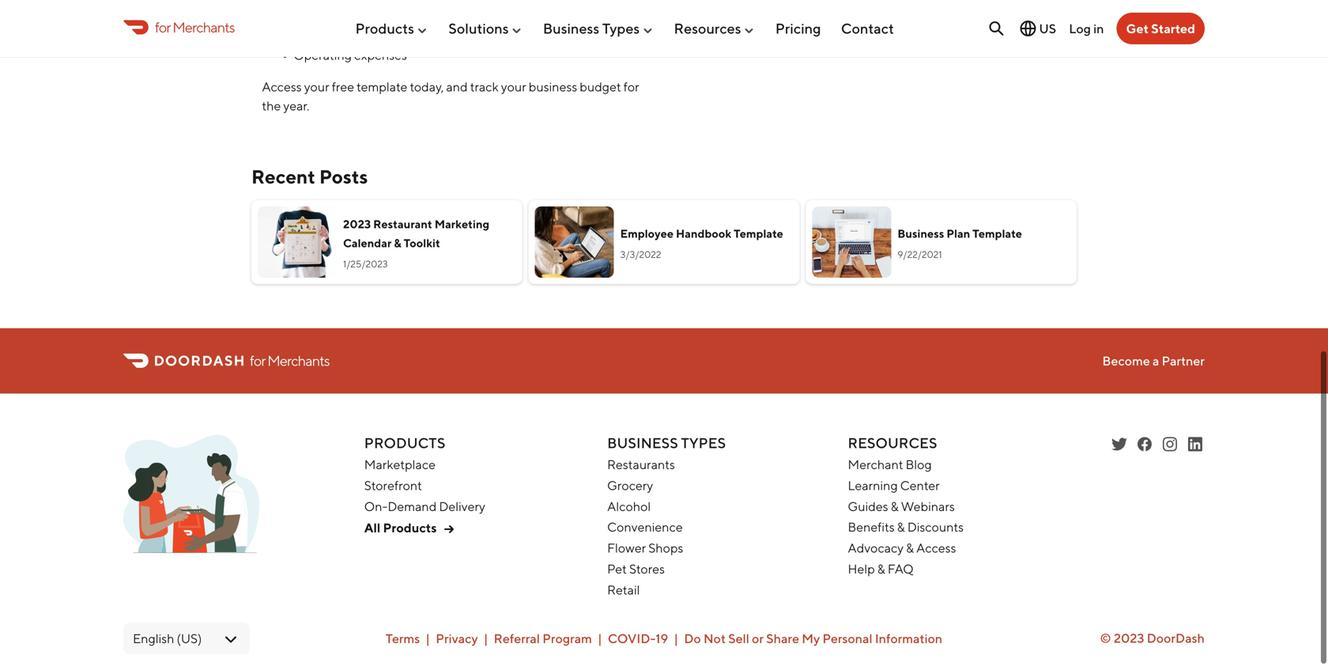 Task type: locate. For each thing, give the bounding box(es) containing it.
products down demand
[[383, 520, 437, 535]]

operating expenses
[[294, 48, 410, 63]]

guides & webinars link
[[848, 499, 956, 514]]

1 horizontal spatial for merchants
[[250, 352, 330, 369]]

9/22/2021
[[898, 249, 943, 260]]

business inside the "business types" link
[[543, 20, 600, 37]]

products
[[356, 20, 414, 37], [365, 434, 446, 451], [383, 520, 437, 535]]

referral
[[494, 631, 540, 646]]

marketplace
[[365, 457, 436, 472]]

products inside products link
[[356, 20, 414, 37]]

types inside business types restaurants grocery alcohol convenience flower shops pet stores retail
[[681, 434, 726, 451]]

access down discounts
[[917, 540, 957, 555]]

delivery
[[439, 499, 486, 514]]

all
[[365, 520, 381, 535]]

and
[[447, 79, 468, 94]]

0 horizontal spatial merchants
[[173, 18, 235, 35]]

business up the business
[[543, 20, 600, 37]]

center
[[901, 478, 940, 493]]

0 horizontal spatial 2023
[[343, 217, 371, 231]]

in
[[1094, 21, 1105, 36]]

merchants
[[173, 18, 235, 35], [268, 352, 330, 369]]

program
[[543, 631, 592, 646]]

marketing
[[435, 217, 490, 231]]

convenience
[[608, 519, 683, 534]]

1 vertical spatial business
[[898, 227, 945, 240]]

terms
[[386, 631, 420, 646]]

0 horizontal spatial resources
[[674, 20, 742, 37]]

1 horizontal spatial access
[[917, 540, 957, 555]]

1 horizontal spatial 2023
[[1115, 630, 1145, 646]]

0 vertical spatial merchants
[[173, 18, 235, 35]]

business
[[543, 20, 600, 37], [898, 227, 945, 240], [608, 434, 679, 451]]

pet
[[608, 561, 627, 576]]

& down "guides & webinars" link
[[898, 519, 906, 534]]

0 vertical spatial resources
[[674, 20, 742, 37]]

twitter link
[[1111, 434, 1130, 453]]

for merchants
[[155, 18, 235, 35], [250, 352, 330, 369]]

employee handbook template on laptop image
[[535, 207, 614, 278]]

demand
[[388, 499, 437, 514]]

& left faq
[[878, 561, 886, 576]]

1 vertical spatial access
[[917, 540, 957, 555]]

©
[[1101, 630, 1112, 646]]

0 horizontal spatial your
[[304, 79, 330, 94]]

2 horizontal spatial for
[[624, 79, 640, 94]]

doordash
[[1148, 630, 1206, 646]]

1 vertical spatial merchants
[[268, 352, 330, 369]]

0 horizontal spatial business
[[543, 20, 600, 37]]

access inside access your free template today, and track your business budget for the year.
[[262, 79, 302, 94]]

0 vertical spatial access
[[262, 79, 302, 94]]

products up the expenses
[[356, 20, 414, 37]]

1 vertical spatial for
[[624, 79, 640, 94]]

privacy
[[436, 631, 478, 646]]

2 vertical spatial for
[[250, 352, 266, 369]]

1 horizontal spatial template
[[973, 227, 1023, 240]]

retail
[[608, 582, 640, 597]]

&
[[394, 236, 402, 250], [891, 499, 899, 514], [898, 519, 906, 534], [907, 540, 915, 555], [878, 561, 886, 576]]

template
[[734, 227, 784, 240], [973, 227, 1023, 240]]

products link
[[356, 14, 429, 43]]

1 horizontal spatial business
[[608, 434, 679, 451]]

2 your from the left
[[501, 79, 527, 94]]

access
[[262, 79, 302, 94], [917, 540, 957, 555]]

your
[[304, 79, 330, 94], [501, 79, 527, 94]]

pet stores link
[[608, 561, 665, 576]]

2023 inside the 2023 restaurant marketing calendar & toolkit
[[343, 217, 371, 231]]

1/25/2023
[[343, 258, 388, 269]]

employee
[[621, 227, 674, 240]]

1 horizontal spatial your
[[501, 79, 527, 94]]

0 vertical spatial business
[[543, 20, 600, 37]]

advocacy & access link
[[848, 540, 957, 555]]

labor
[[294, 22, 327, 37]]

personal
[[823, 631, 873, 646]]

resources 1208x1080 business plan template v01.01 image
[[813, 207, 892, 278]]

1 vertical spatial resources
[[848, 434, 938, 451]]

resources for resources
[[674, 20, 742, 37]]

business up 9/22/2021
[[898, 227, 945, 240]]

1 horizontal spatial resources
[[848, 434, 938, 451]]

storefront link
[[365, 478, 422, 493]]

covid-
[[608, 631, 656, 646]]

learning center link
[[848, 478, 940, 493]]

expenses
[[354, 48, 407, 63]]

track
[[470, 79, 499, 94]]

2 vertical spatial products
[[383, 520, 437, 535]]

convenience link
[[608, 519, 683, 534]]

& down restaurant at the top left of page
[[394, 236, 402, 250]]

business types restaurants grocery alcohol convenience flower shops pet stores retail
[[608, 434, 726, 597]]

1 template from the left
[[734, 227, 784, 240]]

become a partner
[[1103, 353, 1206, 368]]

become
[[1103, 353, 1151, 368]]

costs
[[329, 22, 358, 37]]

types for business types
[[603, 20, 640, 37]]

advocacy
[[848, 540, 904, 555]]

1 horizontal spatial types
[[681, 434, 726, 451]]

1 vertical spatial for merchants
[[250, 352, 330, 369]]

0 horizontal spatial for
[[155, 18, 171, 35]]

resources inside resources link
[[674, 20, 742, 37]]

for merchants link
[[123, 16, 235, 38]]

blog
[[906, 457, 932, 472]]

& down benefits & discounts link on the bottom right
[[907, 540, 915, 555]]

products up marketplace link
[[365, 434, 446, 451]]

2023 up calendar
[[343, 217, 371, 231]]

your left free
[[304, 79, 330, 94]]

0 vertical spatial products
[[356, 20, 414, 37]]

0 vertical spatial 2023
[[343, 217, 371, 231]]

labor costs
[[294, 22, 358, 37]]

handbook
[[676, 227, 732, 240]]

pricing link
[[776, 14, 822, 43]]

business up restaurants
[[608, 434, 679, 451]]

2023 right ©
[[1115, 630, 1145, 646]]

recent posts
[[252, 165, 368, 188]]

types
[[603, 20, 640, 37], [681, 434, 726, 451]]

0 horizontal spatial template
[[734, 227, 784, 240]]

posts
[[320, 165, 368, 188]]

0 horizontal spatial for merchants
[[155, 18, 235, 35]]

or
[[752, 631, 764, 646]]

resources inside resources merchant blog learning center guides & webinars benefits & discounts advocacy & access help & faq
[[848, 434, 938, 451]]

restaurants
[[608, 457, 676, 472]]

1 vertical spatial 2023
[[1115, 630, 1145, 646]]

us
[[1040, 21, 1057, 36]]

started
[[1152, 21, 1196, 36]]

marketplace storefront on-demand delivery
[[365, 457, 486, 514]]

do
[[685, 631, 701, 646]]

template right plan
[[973, 227, 1023, 240]]

your right 'track'
[[501, 79, 527, 94]]

0 horizontal spatial types
[[603, 20, 640, 37]]

twitter image
[[1111, 434, 1130, 453]]

2 horizontal spatial business
[[898, 227, 945, 240]]

doordash link
[[1148, 630, 1206, 646]]

resources
[[674, 20, 742, 37], [848, 434, 938, 451]]

0 vertical spatial types
[[603, 20, 640, 37]]

get
[[1127, 21, 1149, 36]]

0 horizontal spatial access
[[262, 79, 302, 94]]

access up the
[[262, 79, 302, 94]]

merchant blog link
[[848, 457, 932, 472]]

do not sell or share my personal information
[[685, 631, 943, 646]]

template right handbook
[[734, 227, 784, 240]]

2 template from the left
[[973, 227, 1023, 240]]

guides
[[848, 499, 889, 514]]

stores
[[630, 561, 665, 576]]

help
[[848, 561, 876, 576]]

1 vertical spatial types
[[681, 434, 726, 451]]

© 2023 doordash
[[1101, 630, 1206, 646]]

1 horizontal spatial for
[[250, 352, 266, 369]]

2 vertical spatial business
[[608, 434, 679, 451]]



Task type: describe. For each thing, give the bounding box(es) containing it.
a
[[1153, 353, 1160, 368]]

not
[[704, 631, 726, 646]]

business plan template
[[898, 227, 1023, 240]]

do not sell or share my personal information link
[[685, 631, 943, 646]]

contact
[[842, 20, 895, 37]]

business types
[[543, 20, 640, 37]]

recent
[[252, 165, 316, 188]]

& inside the 2023 restaurant marketing calendar & toolkit
[[394, 236, 402, 250]]

solutions
[[449, 20, 509, 37]]

grocery link
[[608, 478, 654, 493]]

help & faq link
[[848, 561, 914, 576]]

business for business plan template
[[898, 227, 945, 240]]

merchant
[[848, 457, 904, 472]]

0 vertical spatial for merchants
[[155, 18, 235, 35]]

business inside business types restaurants grocery alcohol convenience flower shops pet stores retail
[[608, 434, 679, 451]]

instagram link
[[1161, 434, 1180, 453]]

3/3/2022
[[621, 249, 662, 260]]

1 horizontal spatial merchants
[[268, 352, 330, 369]]

year.
[[283, 98, 310, 113]]

log
[[1070, 21, 1092, 36]]

arrow right image
[[440, 520, 459, 539]]

calendar
[[343, 236, 392, 250]]

toolkit
[[404, 236, 440, 250]]

business for business types
[[543, 20, 600, 37]]

restaurant
[[373, 217, 433, 231]]

log in link
[[1070, 21, 1105, 36]]

discounts
[[908, 519, 964, 534]]

2023 restaurant marketing calendar & toolkit
[[343, 217, 490, 250]]

globe line image
[[1019, 19, 1038, 38]]

benefits
[[848, 519, 895, 534]]

grocery
[[608, 478, 654, 493]]

1 your from the left
[[304, 79, 330, 94]]

facebook image
[[1136, 434, 1155, 453]]

log in
[[1070, 21, 1105, 36]]

benefits & discounts link
[[848, 519, 964, 534]]

get started button
[[1117, 13, 1206, 44]]

facebook link
[[1136, 434, 1155, 453]]

budget
[[580, 79, 622, 94]]

pricing
[[776, 20, 822, 37]]

1 vertical spatial products
[[365, 434, 446, 451]]

0 vertical spatial for
[[155, 18, 171, 35]]

partner
[[1163, 353, 1206, 368]]

the
[[262, 98, 281, 113]]

sell
[[729, 631, 750, 646]]

resources 1208x1080 2022 holiday calendar v01.01 image
[[258, 207, 337, 278]]

marketplace link
[[365, 457, 436, 472]]

types for business types restaurants grocery alcohol convenience flower shops pet stores retail
[[681, 434, 726, 451]]

template for business plan template
[[973, 227, 1023, 240]]

employee handbook template
[[621, 227, 784, 240]]

faq
[[888, 561, 914, 576]]

access your free template today, and track your business budget for the year.
[[262, 79, 640, 113]]

alcohol link
[[608, 499, 651, 514]]

storefront
[[365, 478, 422, 493]]

become a partner link
[[1103, 353, 1206, 368]]

linkedin image
[[1187, 434, 1206, 453]]

webinars
[[902, 499, 956, 514]]

flower shops link
[[608, 540, 684, 555]]

& down learning center link
[[891, 499, 899, 514]]

template
[[357, 79, 408, 94]]

resources for resources merchant blog learning center guides & webinars benefits & discounts advocacy & access help & faq
[[848, 434, 938, 451]]

instagram image
[[1161, 434, 1180, 453]]

resources merchant blog learning center guides & webinars benefits & discounts advocacy & access help & faq
[[848, 434, 964, 576]]

terms link
[[386, 631, 420, 646]]

merchants inside for merchants link
[[173, 18, 235, 35]]

for inside access your free template today, and track your business budget for the year.
[[624, 79, 640, 94]]

privacy link
[[436, 631, 478, 646]]

restaurants link
[[608, 457, 676, 472]]

doordash for merchants image
[[123, 434, 259, 562]]

access inside resources merchant blog learning center guides & webinars benefits & discounts advocacy & access help & faq
[[917, 540, 957, 555]]

referral program
[[494, 631, 592, 646]]

business types link
[[543, 14, 654, 43]]

all products
[[365, 520, 437, 535]]

flower
[[608, 540, 646, 555]]

referral program link
[[494, 631, 592, 646]]

contact link
[[842, 14, 895, 43]]

alcohol
[[608, 499, 651, 514]]

linkedin link
[[1187, 434, 1206, 453]]

template for employee handbook template
[[734, 227, 784, 240]]

share
[[767, 631, 800, 646]]

covid-19
[[608, 631, 669, 646]]

today,
[[410, 79, 444, 94]]

business
[[529, 79, 578, 94]]

19
[[656, 631, 669, 646]]

my
[[802, 631, 821, 646]]



Task type: vqa. For each thing, say whether or not it's contained in the screenshot.
COVID- in the left of the page
yes



